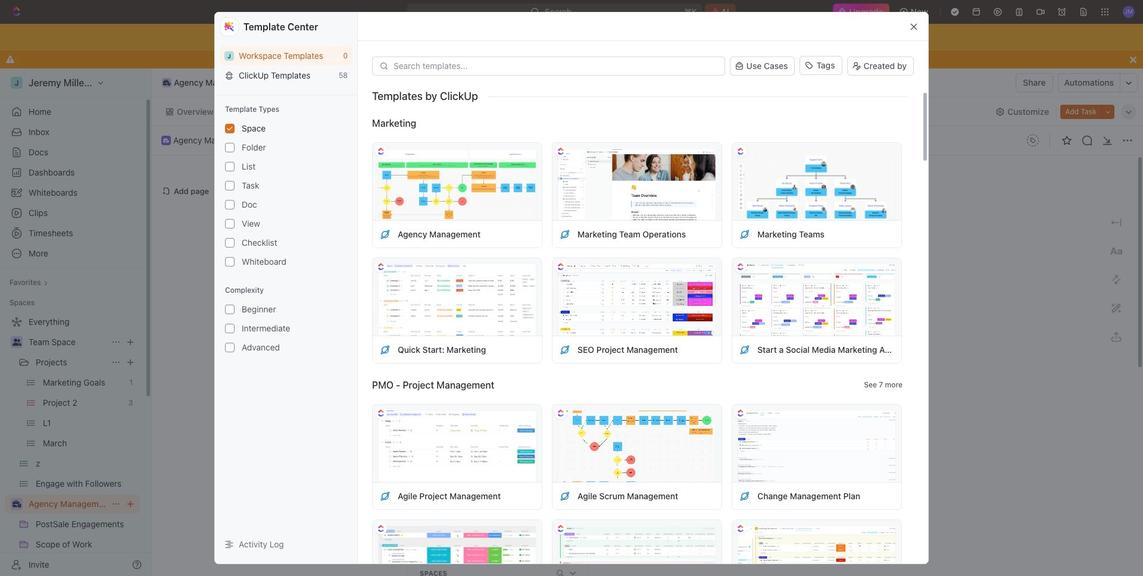 Task type: vqa. For each thing, say whether or not it's contained in the screenshot.
Dialog
no



Task type: describe. For each thing, give the bounding box(es) containing it.
Search templates... text field
[[394, 61, 718, 71]]

user group image
[[12, 339, 21, 346]]

1 vertical spatial business time image
[[163, 138, 169, 143]]

tree inside "sidebar" navigation
[[5, 313, 140, 577]]

0 vertical spatial business time image
[[163, 80, 171, 86]]

jeremy miller's workspace, , element
[[225, 51, 234, 60]]



Task type: locate. For each thing, give the bounding box(es) containing it.
business time image
[[12, 501, 21, 508]]

None checkbox
[[225, 143, 235, 153], [225, 200, 235, 210], [225, 219, 235, 229], [225, 305, 235, 315], [225, 143, 235, 153], [225, 200, 235, 210], [225, 219, 235, 229], [225, 305, 235, 315]]

tree
[[5, 313, 140, 577]]

None checkbox
[[225, 124, 235, 133], [225, 162, 235, 172], [225, 181, 235, 191], [225, 238, 235, 248], [225, 257, 235, 267], [225, 324, 235, 334], [225, 343, 235, 353], [225, 124, 235, 133], [225, 162, 235, 172], [225, 181, 235, 191], [225, 238, 235, 248], [225, 257, 235, 267], [225, 324, 235, 334], [225, 343, 235, 353]]

space template image
[[380, 229, 391, 240], [560, 229, 571, 240], [380, 345, 391, 355], [740, 345, 751, 355], [380, 491, 391, 502]]

space template image
[[740, 229, 751, 240], [560, 345, 571, 355], [560, 491, 571, 502], [740, 491, 751, 502]]

sidebar navigation
[[0, 69, 152, 577]]

space template element
[[380, 229, 391, 240], [560, 229, 571, 240], [740, 229, 751, 240], [380, 345, 391, 355], [560, 345, 571, 355], [740, 345, 751, 355], [380, 491, 391, 502], [560, 491, 571, 502], [740, 491, 751, 502]]

business time image
[[163, 80, 171, 86], [163, 138, 169, 143]]



